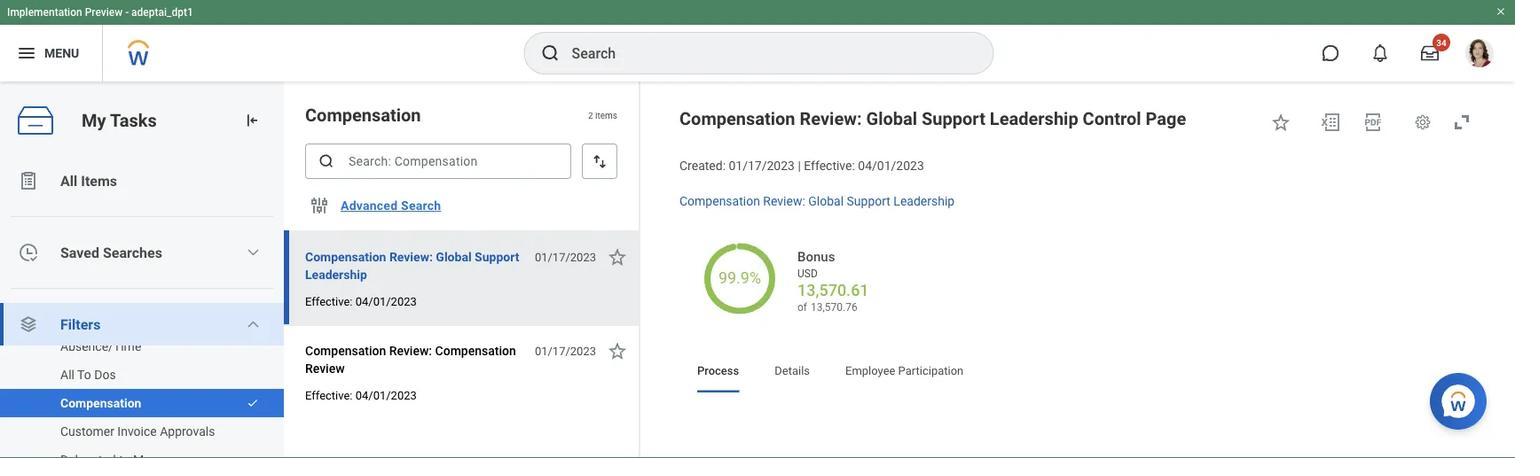 Task type: describe. For each thing, give the bounding box(es) containing it.
menu
[[44, 46, 79, 60]]

compensation review: compensation review button
[[305, 341, 525, 380]]

review
[[305, 362, 345, 376]]

control
[[1083, 108, 1142, 129]]

transformation import image
[[243, 112, 261, 130]]

my tasks element
[[0, 82, 284, 459]]

04/01/2023 for support
[[356, 295, 417, 308]]

my tasks
[[82, 110, 157, 131]]

configure image
[[309, 195, 330, 217]]

01/17/2023 for compensation review: global support leadership
[[535, 251, 596, 264]]

searches
[[103, 244, 162, 261]]

inbox large image
[[1422, 44, 1439, 62]]

page
[[1146, 108, 1187, 129]]

2 items
[[588, 110, 618, 121]]

item list element
[[284, 82, 641, 459]]

compensation inside list
[[60, 396, 141, 411]]

absence/time
[[60, 339, 141, 354]]

leadership inside compensation review: global support leadership
[[305, 268, 367, 282]]

support inside compensation review: global support leadership
[[475, 250, 520, 264]]

check image
[[247, 398, 259, 410]]

compensation review: global support leadership link
[[680, 191, 955, 209]]

all for all items
[[60, 173, 77, 189]]

process
[[698, 365, 739, 378]]

Search: Compensation text field
[[305, 144, 572, 179]]

13,570.76
[[811, 301, 858, 314]]

fullscreen image
[[1452, 112, 1473, 133]]

all items
[[60, 173, 117, 189]]

effective: for compensation review: compensation review
[[305, 389, 353, 402]]

sort image
[[591, 153, 609, 170]]

justify image
[[16, 43, 37, 64]]

compensation review: global support leadership control page
[[680, 108, 1187, 129]]

to
[[77, 368, 91, 382]]

0 vertical spatial support
[[922, 108, 986, 129]]

effective: for compensation review: global support leadership
[[305, 295, 353, 308]]

0 vertical spatial leadership
[[990, 108, 1079, 129]]

review: up created: 01/17/2023 | effective: 04/01/2023
[[800, 108, 862, 129]]

saved
[[60, 244, 99, 261]]

34
[[1437, 37, 1447, 48]]

tab list containing process
[[680, 352, 1480, 395]]

customer
[[60, 425, 114, 439]]

advanced search button
[[334, 188, 448, 224]]

0 vertical spatial effective:
[[804, 159, 855, 173]]

participation
[[899, 365, 964, 378]]

chevron down image for saved searches
[[246, 246, 260, 260]]

compensation inside compensation review: global support leadership
[[305, 250, 386, 264]]

|
[[798, 159, 801, 173]]

1 vertical spatial support
[[847, 194, 891, 209]]

filters button
[[0, 304, 284, 346]]

all for all to dos
[[60, 368, 74, 382]]

all to dos
[[60, 368, 116, 382]]

customer invoice approvals
[[60, 425, 215, 439]]

0 vertical spatial star image
[[1271, 112, 1292, 133]]

created:
[[680, 159, 726, 173]]

0 vertical spatial 01/17/2023
[[729, 159, 795, 173]]

1 vertical spatial search image
[[318, 153, 335, 170]]

tasks
[[110, 110, 157, 131]]

bonus usd 13,570.61 of 13,570.76
[[798, 249, 869, 314]]

clock check image
[[18, 242, 39, 264]]

-
[[125, 6, 129, 19]]

global inside button
[[436, 250, 472, 264]]

compensation review: global support leadership button
[[305, 247, 525, 286]]

list containing absence/time
[[0, 333, 284, 459]]

view printable version (pdf) image
[[1363, 112, 1384, 133]]

export to excel image
[[1320, 112, 1342, 133]]



Task type: locate. For each thing, give the bounding box(es) containing it.
1 vertical spatial compensation review: global support leadership
[[305, 250, 520, 282]]

effective: 04/01/2023
[[305, 295, 417, 308], [305, 389, 417, 402]]

04/01/2023 down compensation review: global support leadership control page
[[858, 159, 925, 173]]

review: down compensation review: global support leadership button
[[389, 344, 432, 359]]

effective: right the |
[[804, 159, 855, 173]]

04/01/2023 down compensation review: compensation review
[[356, 389, 417, 402]]

effective:
[[804, 159, 855, 173], [305, 295, 353, 308], [305, 389, 353, 402]]

2 horizontal spatial leadership
[[990, 108, 1079, 129]]

review: inside compensation review: compensation review
[[389, 344, 432, 359]]

search image
[[540, 43, 561, 64], [318, 153, 335, 170]]

0 vertical spatial 04/01/2023
[[858, 159, 925, 173]]

0 vertical spatial search image
[[540, 43, 561, 64]]

chevron down image inside filters dropdown button
[[246, 318, 260, 332]]

01/17/2023
[[729, 159, 795, 173], [535, 251, 596, 264], [535, 345, 596, 358]]

notifications large image
[[1372, 44, 1390, 62]]

compensation review: global support leadership inside button
[[305, 250, 520, 282]]

1 vertical spatial chevron down image
[[246, 318, 260, 332]]

review: down search
[[389, 250, 433, 264]]

menu button
[[0, 25, 102, 82]]

menu banner
[[0, 0, 1516, 82]]

01/17/2023 for compensation review: compensation review
[[535, 345, 596, 358]]

details
[[775, 365, 810, 378]]

2 vertical spatial global
[[436, 250, 472, 264]]

clipboard image
[[18, 170, 39, 192]]

employee participation
[[846, 365, 964, 378]]

04/01/2023 down compensation review: global support leadership button
[[356, 295, 417, 308]]

bonus
[[798, 249, 835, 264]]

effective: 04/01/2023 down review
[[305, 389, 417, 402]]

perspective image
[[18, 314, 39, 335]]

items
[[81, 173, 117, 189]]

compensation review: compensation review
[[305, 344, 516, 376]]

review: down the |
[[763, 194, 806, 209]]

my
[[82, 110, 106, 131]]

gear image
[[1415, 114, 1432, 131]]

1 vertical spatial 04/01/2023
[[356, 295, 417, 308]]

2 vertical spatial effective:
[[305, 389, 353, 402]]

compensation
[[305, 105, 421, 126], [680, 108, 796, 129], [680, 194, 760, 209], [305, 250, 386, 264], [305, 344, 386, 359], [435, 344, 516, 359], [60, 396, 141, 411]]

1 vertical spatial leadership
[[894, 194, 955, 209]]

1 list from the top
[[0, 160, 284, 459]]

absence/time button
[[0, 333, 266, 361]]

leadership left control
[[990, 108, 1079, 129]]

effective: 04/01/2023 down compensation review: global support leadership button
[[305, 295, 417, 308]]

0 vertical spatial all
[[60, 173, 77, 189]]

1 vertical spatial global
[[809, 194, 844, 209]]

approvals
[[160, 425, 215, 439]]

1 effective: 04/01/2023 from the top
[[305, 295, 417, 308]]

all left items in the left of the page
[[60, 173, 77, 189]]

support
[[922, 108, 986, 129], [847, 194, 891, 209], [475, 250, 520, 264]]

1 chevron down image from the top
[[246, 246, 260, 260]]

chevron down image
[[246, 246, 260, 260], [246, 318, 260, 332]]

implementation preview -   adeptai_dpt1
[[7, 6, 193, 19]]

all to dos button
[[0, 361, 266, 390]]

all
[[60, 173, 77, 189], [60, 368, 74, 382]]

1 horizontal spatial global
[[809, 194, 844, 209]]

0 vertical spatial compensation review: global support leadership
[[680, 194, 955, 209]]

saved searches button
[[0, 232, 284, 274]]

list containing all items
[[0, 160, 284, 459]]

compensation review: global support leadership down created: 01/17/2023 | effective: 04/01/2023
[[680, 194, 955, 209]]

0 horizontal spatial leadership
[[305, 268, 367, 282]]

customer invoice approvals button
[[0, 418, 266, 446]]

2 chevron down image from the top
[[246, 318, 260, 332]]

1 all from the top
[[60, 173, 77, 189]]

compensation button
[[0, 390, 238, 418]]

advanced search
[[341, 199, 441, 213]]

compensation review: global support leadership down search
[[305, 250, 520, 282]]

created: 01/17/2023 | effective: 04/01/2023
[[680, 159, 925, 173]]

list
[[0, 160, 284, 459], [0, 333, 284, 459]]

saved searches
[[60, 244, 162, 261]]

effective: 04/01/2023 for compensation review: compensation review
[[305, 389, 417, 402]]

1 horizontal spatial star image
[[1271, 112, 1292, 133]]

chevron down image for filters
[[246, 318, 260, 332]]

all left to
[[60, 368, 74, 382]]

13,570.61
[[798, 281, 869, 300]]

compensation review: global support leadership
[[680, 194, 955, 209], [305, 250, 520, 282]]

34 button
[[1411, 34, 1451, 73]]

all items button
[[0, 160, 284, 202]]

2 vertical spatial 04/01/2023
[[356, 389, 417, 402]]

2 list from the top
[[0, 333, 284, 459]]

1 vertical spatial 01/17/2023
[[535, 251, 596, 264]]

items
[[596, 110, 618, 121]]

2 horizontal spatial support
[[922, 108, 986, 129]]

dos
[[94, 368, 116, 382]]

0 vertical spatial global
[[867, 108, 918, 129]]

effective: 04/01/2023 for compensation review: global support leadership
[[305, 295, 417, 308]]

star image
[[607, 247, 628, 268]]

leadership
[[990, 108, 1079, 129], [894, 194, 955, 209], [305, 268, 367, 282]]

1 vertical spatial effective:
[[305, 295, 353, 308]]

2 effective: 04/01/2023 from the top
[[305, 389, 417, 402]]

2 all from the top
[[60, 368, 74, 382]]

review: inside compensation review: global support leadership
[[389, 250, 433, 264]]

1 horizontal spatial leadership
[[894, 194, 955, 209]]

close environment banner image
[[1496, 6, 1507, 17]]

star image
[[1271, 112, 1292, 133], [607, 341, 628, 362]]

100%
[[721, 269, 759, 288]]

leadership down compensation review: global support leadership control page
[[894, 194, 955, 209]]

2 horizontal spatial global
[[867, 108, 918, 129]]

leadership down configure icon
[[305, 268, 367, 282]]

usd
[[798, 268, 818, 280]]

1 horizontal spatial compensation review: global support leadership
[[680, 194, 955, 209]]

1 horizontal spatial search image
[[540, 43, 561, 64]]

0 horizontal spatial support
[[475, 250, 520, 264]]

0 vertical spatial chevron down image
[[246, 246, 260, 260]]

2
[[588, 110, 593, 121]]

0 horizontal spatial star image
[[607, 341, 628, 362]]

2 vertical spatial support
[[475, 250, 520, 264]]

Search Workday  search field
[[572, 34, 957, 73]]

review:
[[800, 108, 862, 129], [763, 194, 806, 209], [389, 250, 433, 264], [389, 344, 432, 359]]

1 vertical spatial star image
[[607, 341, 628, 362]]

0 horizontal spatial compensation review: global support leadership
[[305, 250, 520, 282]]

tab list
[[680, 352, 1480, 395]]

2 vertical spatial 01/17/2023
[[535, 345, 596, 358]]

employee
[[846, 365, 896, 378]]

2 vertical spatial leadership
[[305, 268, 367, 282]]

preview
[[85, 6, 123, 19]]

effective: down review
[[305, 389, 353, 402]]

implementation
[[7, 6, 82, 19]]

invoice
[[117, 425, 157, 439]]

04/01/2023
[[858, 159, 925, 173], [356, 295, 417, 308], [356, 389, 417, 402]]

0 vertical spatial effective: 04/01/2023
[[305, 295, 417, 308]]

effective: up review
[[305, 295, 353, 308]]

0 horizontal spatial search image
[[318, 153, 335, 170]]

filters
[[60, 316, 101, 333]]

profile logan mcneil image
[[1466, 39, 1494, 71]]

of
[[798, 301, 808, 314]]

04/01/2023 for review
[[356, 389, 417, 402]]

advanced
[[341, 199, 398, 213]]

1 vertical spatial effective: 04/01/2023
[[305, 389, 417, 402]]

1 horizontal spatial support
[[847, 194, 891, 209]]

global
[[867, 108, 918, 129], [809, 194, 844, 209], [436, 250, 472, 264]]

1 vertical spatial all
[[60, 368, 74, 382]]

search
[[401, 199, 441, 213]]

adeptai_dpt1
[[131, 6, 193, 19]]

0 horizontal spatial global
[[436, 250, 472, 264]]



Task type: vqa. For each thing, say whether or not it's contained in the screenshot.
Helpful's payroll
no



